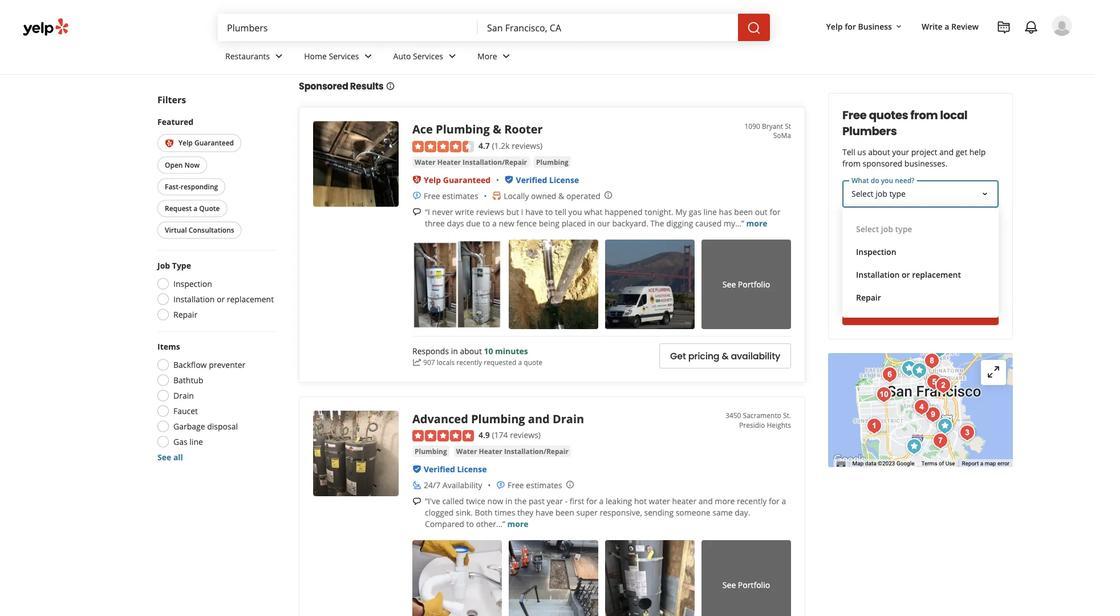 Task type: locate. For each thing, give the bounding box(es) containing it.
0 horizontal spatial replacement
[[227, 294, 274, 305]]

1 vertical spatial see
[[158, 452, 171, 463]]

0 vertical spatial from
[[911, 107, 939, 123]]

yelp left business
[[827, 21, 843, 32]]

and up 4.9 (174 reviews)
[[528, 411, 550, 427]]

0 vertical spatial more link
[[747, 218, 768, 229]]

you left need?
[[882, 176, 894, 185]]

plumbing button down 4.9 star rating image
[[413, 446, 450, 457]]

repair
[[857, 292, 882, 303], [174, 309, 198, 320]]

1090 bryant st soma
[[745, 121, 792, 140]]

inspection button
[[852, 240, 990, 263]]

"i
[[425, 206, 430, 217]]

business categories element
[[216, 41, 1073, 74]]

Find text field
[[227, 21, 469, 34]]

1 horizontal spatial 10
[[484, 346, 493, 357]]

2 vertical spatial in
[[506, 496, 513, 507]]

caused
[[696, 218, 722, 229]]

  text field
[[843, 260, 1000, 288]]

16 verified v2 image
[[413, 465, 422, 474]]

24 chevron down v2 image for restaurants
[[272, 49, 286, 63]]

plumbers up us on the top right
[[843, 123, 898, 139]]

1 vertical spatial free
[[424, 190, 440, 201]]

plumbing button for rightmost plumbing link
[[534, 156, 571, 168]]

or inside button
[[902, 269, 911, 280]]

from inside free quotes from local plumbers
[[911, 107, 939, 123]]

home down yelp link
[[304, 51, 327, 61]]

do for what
[[872, 176, 880, 185]]

0 vertical spatial plumbing button
[[534, 156, 571, 168]]

need
[[904, 229, 922, 239]]

0 vertical spatial to
[[546, 206, 553, 217]]

0 vertical spatial you
[[882, 176, 894, 185]]

inspection up the enter zip code
[[857, 246, 897, 257]]

you up placed
[[569, 206, 583, 217]]

quote
[[199, 204, 220, 213]]

16 chevron right v2 image for home services
[[318, 39, 328, 48]]

ace
[[413, 121, 433, 137]]

1 vertical spatial see portfolio
[[723, 580, 771, 591]]

get started
[[896, 307, 947, 319]]

reviews) down rooter
[[512, 140, 543, 151]]

st
[[786, 121, 792, 131]]

0 horizontal spatial guaranteed
[[195, 138, 234, 148]]

24 chevron down v2 image inside more link
[[500, 49, 514, 63]]

estimates for bottommost the 16 free estimates v2 icon
[[526, 480, 563, 491]]

yelp right 16 yelp guaranteed v2 icon
[[179, 138, 193, 148]]

and inside tell us about your project and get help from sponsored businesses.
[[940, 146, 954, 157]]

replacement
[[913, 269, 962, 280], [227, 294, 274, 305]]

2 vertical spatial and
[[699, 496, 713, 507]]

0 vertical spatial and
[[940, 146, 954, 157]]

1 horizontal spatial estimates
[[526, 480, 563, 491]]

0 vertical spatial installation
[[857, 269, 900, 280]]

garbage disposal
[[174, 421, 238, 432]]

1 horizontal spatial water
[[457, 447, 477, 456]]

yelp guaranteed button up now
[[158, 134, 241, 152]]

24 chevron down v2 image inside restaurants link
[[272, 49, 286, 63]]

1 vertical spatial inspection
[[174, 279, 212, 289]]

0 vertical spatial or
[[902, 269, 911, 280]]

option group containing job type
[[154, 260, 276, 324]]

option group containing items
[[154, 341, 276, 463]]

water heater installation/repair link
[[413, 156, 530, 168], [454, 446, 571, 457]]

2 horizontal spatial &
[[722, 350, 729, 363]]

installation/repair down 4.9 (174 reviews)
[[505, 447, 569, 456]]

line
[[704, 206, 718, 217], [190, 437, 203, 447]]

line up caused
[[704, 206, 718, 217]]

2 vertical spatial you
[[888, 229, 902, 239]]

16 chevron right v2 image
[[318, 39, 328, 48], [387, 39, 396, 48]]

to down sink.
[[467, 519, 474, 530]]

home services down find text box
[[332, 39, 382, 48]]

yelp guaranteed button
[[158, 134, 241, 152], [424, 174, 491, 185]]

0 horizontal spatial inspection
[[174, 279, 212, 289]]

1 vertical spatial replacement
[[227, 294, 274, 305]]

1 portfolio from the top
[[739, 279, 771, 290]]

line inside "i never write reviews but i have to tell you what happened tonight. my gas line has been out for three days due to a new fence being placed in our backyard. the digging caused my…"
[[704, 206, 718, 217]]

from down tell on the top right
[[843, 158, 861, 169]]

free up the
[[508, 480, 524, 491]]

compared
[[425, 519, 465, 530]]

2 vertical spatial free
[[508, 480, 524, 491]]

yelp down find field
[[299, 39, 314, 48]]

0 vertical spatial estimates
[[443, 190, 479, 201]]

0 horizontal spatial repair
[[174, 309, 198, 320]]

write
[[456, 206, 474, 217]]

16 speech v2 image left "i've at the left
[[413, 497, 422, 506]]

been down -
[[556, 507, 575, 518]]

0 horizontal spatial water
[[415, 157, 436, 167]]

in inside "i never write reviews but i have to tell you what happened tonight. my gas line has been out for three days due to a new fence being placed in our backyard. the digging caused my…"
[[589, 218, 596, 229]]

16 free estimates v2 image
[[413, 191, 422, 200], [497, 481, 506, 490]]

you left need
[[888, 229, 902, 239]]

faucet
[[174, 406, 198, 417]]

0 vertical spatial in
[[589, 218, 596, 229]]

and inside "i've called twice now in the past year - first for a leaking hot water heater and more recently for a clogged sink. both times they have been super responsive, sending someone same day. compared to other…"
[[699, 496, 713, 507]]

2 vertical spatial to
[[467, 519, 474, 530]]

get inside button
[[671, 350, 687, 363]]

water heater installation/repair button down 4.7 at the top left of page
[[413, 156, 530, 168]]

1 vertical spatial &
[[559, 190, 565, 201]]

more link down they
[[508, 519, 529, 530]]

water heater installation/repair button for the topmost water heater installation/repair link
[[413, 156, 530, 168]]

0 horizontal spatial license
[[457, 464, 487, 475]]

1 horizontal spatial free
[[508, 480, 524, 491]]

do right what
[[872, 176, 880, 185]]

see
[[723, 279, 736, 290], [158, 452, 171, 463], [723, 580, 736, 591]]

has
[[720, 206, 733, 217]]

more link down the out
[[747, 218, 768, 229]]

none field up best
[[227, 21, 469, 34]]

water heater installation/repair button down 4.9 (174 reviews)
[[454, 446, 571, 457]]

1 horizontal spatial from
[[911, 107, 939, 123]]

verified license up owned
[[516, 174, 579, 185]]

guaranteed
[[195, 138, 234, 148], [443, 174, 491, 185]]

1 16 chevron right v2 image from the left
[[318, 39, 328, 48]]

16 trending v2 image
[[413, 358, 422, 367]]

0 horizontal spatial line
[[190, 437, 203, 447]]

0 horizontal spatial to
[[467, 519, 474, 530]]

yelp
[[827, 21, 843, 32], [299, 39, 314, 48], [179, 138, 193, 148], [424, 174, 441, 185]]

type
[[172, 260, 191, 271]]

or
[[902, 269, 911, 280], [217, 294, 225, 305]]

quotes
[[870, 107, 909, 123]]

1 horizontal spatial verified
[[516, 174, 548, 185]]

installation or replacement down type
[[174, 294, 274, 305]]

0 vertical spatial water
[[415, 157, 436, 167]]

see portfolio for 1st see portfolio link from the bottom of the page
[[723, 580, 771, 591]]

0 horizontal spatial home
[[304, 51, 327, 61]]

0 vertical spatial installation or replacement
[[857, 269, 962, 280]]

verified license button for 16 verified v2 icon
[[516, 174, 579, 185]]

0 horizontal spatial 16 chevron right v2 image
[[318, 39, 328, 48]]

1 vertical spatial 16 speech v2 image
[[413, 497, 422, 506]]

water heater installation/repair button for the bottom water heater installation/repair link
[[454, 446, 571, 457]]

2 portfolio from the top
[[739, 580, 771, 591]]

Near text field
[[487, 21, 730, 34]]

16 speech v2 image for advanced plumbing and drain
[[413, 497, 422, 506]]

24 chevron down v2 image right more in the left of the page
[[500, 49, 514, 63]]

for inside button
[[845, 21, 857, 32]]

free estimates for the topmost the 16 free estimates v2 icon
[[424, 190, 479, 201]]

about up "sponsored"
[[869, 146, 891, 157]]

24/7
[[424, 480, 441, 491]]

& right pricing
[[722, 350, 729, 363]]

plumbers inside free quotes from local plumbers
[[843, 123, 898, 139]]

sending
[[645, 507, 674, 518]]

do
[[872, 176, 880, 185], [876, 229, 886, 239]]

heater down the 4.9
[[479, 447, 503, 456]]

best
[[344, 48, 373, 67]]

job type
[[158, 260, 191, 271]]

1 vertical spatial more link
[[508, 519, 529, 530]]

get for get pricing & availability
[[671, 350, 687, 363]]

free estimates up past on the bottom of the page
[[508, 480, 563, 491]]

from left local
[[911, 107, 939, 123]]

1 horizontal spatial and
[[699, 496, 713, 507]]

what
[[585, 206, 603, 217]]

free for the topmost the 16 free estimates v2 icon
[[424, 190, 440, 201]]

2 vertical spatial more
[[508, 519, 529, 530]]

from
[[911, 107, 939, 123], [843, 158, 861, 169]]

in up "locals"
[[451, 346, 458, 357]]

0 horizontal spatial verified license button
[[424, 464, 487, 475]]

inspection down type
[[174, 279, 212, 289]]

verified license up 24/7 availability
[[424, 464, 487, 475]]

0 vertical spatial about
[[869, 146, 891, 157]]

water heater installation/repair button
[[413, 156, 530, 168], [454, 446, 571, 457]]

see all
[[158, 452, 183, 463]]

operated
[[567, 190, 601, 201]]

more link
[[469, 41, 523, 74]]

& up (1.2k
[[493, 121, 502, 137]]

and
[[940, 146, 954, 157], [528, 411, 550, 427], [699, 496, 713, 507]]

1 vertical spatial plumbing button
[[413, 446, 450, 457]]

24 chevron down v2 image inside auto services link
[[446, 49, 460, 63]]

in left the
[[506, 496, 513, 507]]

sponsored results
[[299, 80, 384, 93]]

get
[[957, 146, 968, 157]]

installation inside button
[[857, 269, 900, 280]]

1 24 chevron down v2 image from the left
[[272, 49, 286, 63]]

water down the 4.7 star rating image
[[415, 157, 436, 167]]

1 horizontal spatial 16 free estimates v2 image
[[497, 481, 506, 490]]

type
[[896, 223, 913, 234]]

none field find
[[227, 21, 469, 34]]

info icon image
[[604, 191, 613, 200], [604, 191, 613, 200], [566, 480, 575, 489], [566, 480, 575, 489]]

new
[[499, 218, 515, 229]]

2 16 speech v2 image from the top
[[413, 497, 422, 506]]

1 vertical spatial see portfolio link
[[702, 541, 792, 616]]

recently
[[457, 358, 482, 367], [738, 496, 767, 507]]

recently inside "i've called twice now in the past year - first for a leaking hot water heater and more recently for a clogged sink. both times they have been super responsive, sending someone same day. compared to other…"
[[738, 496, 767, 507]]

a inside the "write a review" link
[[945, 21, 950, 32]]

responds in about 10 minutes
[[413, 346, 528, 357]]

you
[[882, 176, 894, 185], [569, 206, 583, 217], [888, 229, 902, 239]]

a inside request a quote button
[[194, 204, 198, 213]]

portfolio
[[739, 279, 771, 290], [739, 580, 771, 591]]

get for get started
[[896, 307, 912, 319]]

4.9 star rating image
[[413, 431, 474, 442]]

plumbing link up locally owned & operated
[[534, 156, 571, 168]]

1 horizontal spatial none field
[[487, 21, 730, 34]]

verified up 24/7
[[424, 464, 455, 475]]

three
[[425, 218, 445, 229]]

plumbing up (174
[[472, 411, 526, 427]]

1 vertical spatial have
[[536, 507, 554, 518]]

have inside "i've called twice now in the past year - first for a leaking hot water heater and more recently for a clogged sink. both times they have been super responsive, sending someone same day. compared to other…"
[[536, 507, 554, 518]]

1 horizontal spatial line
[[704, 206, 718, 217]]

super
[[577, 507, 598, 518]]

in down what
[[589, 218, 596, 229]]

heater down the 4.7 star rating image
[[438, 157, 461, 167]]

0 horizontal spatial been
[[556, 507, 575, 518]]

have down past on the bottom of the page
[[536, 507, 554, 518]]

16 speech v2 image
[[413, 208, 422, 217], [413, 497, 422, 506]]

1 vertical spatial do
[[876, 229, 886, 239]]

1 vertical spatial you
[[569, 206, 583, 217]]

installation or replacement down inspection button
[[857, 269, 962, 280]]

0 vertical spatial free estimates
[[424, 190, 479, 201]]

None search field
[[218, 14, 773, 41]]

2 option group from the top
[[154, 341, 276, 463]]

have right i
[[526, 206, 544, 217]]

replacement inside option group
[[227, 294, 274, 305]]

0 vertical spatial 16 free estimates v2 image
[[413, 191, 422, 200]]

installation or replacement inside option group
[[174, 294, 274, 305]]

& for availability
[[722, 350, 729, 363]]

near
[[444, 48, 477, 67]]

1 16 speech v2 image from the top
[[413, 208, 422, 217]]

"i've called twice now in the past year - first for a leaking hot water heater and more recently for a clogged sink. both times they have been super responsive, sending someone same day. compared to other…"
[[425, 496, 787, 530]]

2 24 chevron down v2 image from the left
[[500, 49, 514, 63]]

estimates up write
[[443, 190, 479, 201]]

do right when
[[876, 229, 886, 239]]

when
[[852, 229, 874, 239]]

0 vertical spatial see portfolio
[[723, 279, 771, 290]]

1 none field from the left
[[227, 21, 469, 34]]

to down the reviews
[[483, 218, 491, 229]]

1 vertical spatial recently
[[738, 496, 767, 507]]

2 none field from the left
[[487, 21, 730, 34]]

24 chevron down v2 image up results on the top
[[362, 49, 375, 63]]

yelp guaranteed up now
[[179, 138, 234, 148]]

2 16 chevron right v2 image from the left
[[387, 39, 396, 48]]

more down the out
[[747, 218, 768, 229]]

and up someone
[[699, 496, 713, 507]]

0 horizontal spatial installation or replacement
[[174, 294, 274, 305]]

to up being at the top
[[546, 206, 553, 217]]

yelp guaranteed up write
[[424, 174, 491, 185]]

responding
[[181, 182, 218, 191]]

0 horizontal spatial in
[[451, 346, 458, 357]]

2 horizontal spatial and
[[940, 146, 954, 157]]

16 verified v2 image
[[505, 175, 514, 184]]

portfolio for first see portfolio link from the top
[[739, 279, 771, 290]]

plumbing button
[[534, 156, 571, 168], [413, 446, 450, 457]]

home services down yelp link
[[304, 51, 359, 61]]

gas
[[689, 206, 702, 217]]

about inside tell us about your project and get help from sponsored businesses.
[[869, 146, 891, 157]]

& up tell at the right of page
[[559, 190, 565, 201]]

1 24 chevron down v2 image from the left
[[362, 49, 375, 63]]

0 vertical spatial option group
[[154, 260, 276, 324]]

reviews) for and
[[510, 430, 541, 441]]

water down 4.9 star rating image
[[457, 447, 477, 456]]

need?
[[896, 176, 915, 185]]

None field
[[227, 21, 469, 34], [487, 21, 730, 34]]

open
[[165, 160, 183, 170]]

option group
[[154, 260, 276, 324], [154, 341, 276, 463]]

1 horizontal spatial inspection
[[857, 246, 897, 257]]

1 horizontal spatial replacement
[[913, 269, 962, 280]]

yelp inside button
[[827, 21, 843, 32]]

24 chevron down v2 image right auto services
[[446, 49, 460, 63]]

3450
[[726, 411, 742, 420]]

10 up 907 locals recently requested a quote
[[484, 346, 493, 357]]

filters
[[158, 94, 186, 106]]

water heater installation/repair link down 4.9 (174 reviews)
[[454, 446, 571, 457]]

free quotes from local plumbers
[[843, 107, 968, 139]]

0 vertical spatial installation/repair
[[463, 157, 527, 167]]

free
[[843, 107, 867, 123], [424, 190, 440, 201], [508, 480, 524, 491]]

0 horizontal spatial heater
[[438, 157, 461, 167]]

fast-responding
[[165, 182, 218, 191]]

installation/repair for the bottom water heater installation/repair link
[[505, 447, 569, 456]]

0 horizontal spatial none field
[[227, 21, 469, 34]]

1 option group from the top
[[154, 260, 276, 324]]

0 vertical spatial do
[[872, 176, 880, 185]]

in
[[589, 218, 596, 229], [451, 346, 458, 357], [506, 496, 513, 507]]

water heater installation/repair link down 4.7 at the top left of page
[[413, 156, 530, 168]]

home down find text box
[[332, 39, 352, 48]]

0 horizontal spatial 24 chevron down v2 image
[[272, 49, 286, 63]]

1 horizontal spatial or
[[902, 269, 911, 280]]

1 vertical spatial drain
[[553, 411, 585, 427]]

california
[[582, 48, 650, 67]]

1 see portfolio link from the top
[[702, 240, 792, 329]]

clogged
[[425, 507, 454, 518]]

1 horizontal spatial been
[[735, 206, 754, 217]]

1 horizontal spatial yelp guaranteed button
[[424, 174, 491, 185]]

john s. image
[[1053, 15, 1073, 36]]

none field up california
[[487, 21, 730, 34]]

0 vertical spatial &
[[493, 121, 502, 137]]

iconyelpguaranteedbadgesmall image
[[413, 175, 422, 184], [413, 175, 422, 184]]

select job type
[[857, 223, 913, 234]]

estimates up past on the bottom of the page
[[526, 480, 563, 491]]

0 vertical spatial reviews)
[[512, 140, 543, 151]]

water heater installation/repair down 4.9 (174 reviews)
[[457, 447, 569, 456]]

0 horizontal spatial yelp guaranteed
[[179, 138, 234, 148]]

1 vertical spatial portfolio
[[739, 580, 771, 591]]

license up locally owned & operated
[[550, 174, 579, 185]]

repair inside option group
[[174, 309, 198, 320]]

verified license button for 16 verified v2 image
[[424, 464, 487, 475]]

0 horizontal spatial recently
[[457, 358, 482, 367]]

0 horizontal spatial yelp guaranteed button
[[158, 134, 241, 152]]

services for 24 chevron down v2 icon within the auto services link
[[413, 51, 444, 61]]

a
[[945, 21, 950, 32], [194, 204, 198, 213], [493, 218, 497, 229], [519, 358, 522, 367], [600, 496, 604, 507], [782, 496, 787, 507]]

0 horizontal spatial 16 free estimates v2 image
[[413, 191, 422, 200]]

24 chevron down v2 image right restaurants
[[272, 49, 286, 63]]

1 horizontal spatial get
[[896, 307, 912, 319]]

16 twenty four seven availability v2 image
[[413, 481, 422, 490]]

more down they
[[508, 519, 529, 530]]

water heater installation/repair down 4.7 at the top left of page
[[415, 157, 527, 167]]

0 vertical spatial see portfolio link
[[702, 240, 792, 329]]

0 horizontal spatial 24 chevron down v2 image
[[362, 49, 375, 63]]

availability
[[443, 480, 483, 491]]

for inside "i never write reviews but i have to tell you what happened tonight. my gas line has been out for three days due to a new fence being placed in our backyard. the digging caused my…"
[[770, 206, 781, 217]]

plumbing link down 4.9 star rating image
[[413, 446, 450, 457]]

repair down enter
[[857, 292, 882, 303]]

none field near
[[487, 21, 730, 34]]

get left started
[[896, 307, 912, 319]]

0 horizontal spatial plumbing link
[[413, 446, 450, 457]]

0 vertical spatial get
[[896, 307, 912, 319]]

get inside button
[[896, 307, 912, 319]]

see inside option group
[[158, 452, 171, 463]]

verified license button up owned
[[516, 174, 579, 185]]

more
[[478, 51, 498, 61]]

1 see portfolio from the top
[[723, 279, 771, 290]]

same
[[713, 507, 733, 518]]

line right gas
[[190, 437, 203, 447]]

license for 16 verified v2 icon
[[550, 174, 579, 185]]

gas
[[174, 437, 188, 447]]

1 vertical spatial estimates
[[526, 480, 563, 491]]

repair inside button
[[857, 292, 882, 303]]

to
[[546, 206, 553, 217], [483, 218, 491, 229], [467, 519, 474, 530]]

24 chevron down v2 image
[[272, 49, 286, 63], [446, 49, 460, 63]]

1 vertical spatial installation or replacement
[[174, 294, 274, 305]]

24 chevron down v2 image for auto services
[[446, 49, 460, 63]]

but
[[507, 206, 519, 217]]

yelp guaranteed button up write
[[424, 174, 491, 185]]

sacramento
[[744, 411, 782, 420]]

see portfolio for first see portfolio link from the top
[[723, 279, 771, 290]]

and left get
[[940, 146, 954, 157]]

water for the topmost water heater installation/repair link
[[415, 157, 436, 167]]

2 vertical spatial see
[[723, 580, 736, 591]]

about up 907 locals recently requested a quote
[[460, 346, 482, 357]]

write a review
[[922, 21, 980, 32]]

inspection inside button
[[857, 246, 897, 257]]

0 horizontal spatial about
[[460, 346, 482, 357]]

1 vertical spatial line
[[190, 437, 203, 447]]

yelp up '"i'
[[424, 174, 441, 185]]

due
[[467, 218, 481, 229]]

replacement inside button
[[913, 269, 962, 280]]

free left quotes
[[843, 107, 867, 123]]

francisco,
[[509, 48, 580, 67]]

0 horizontal spatial verified license
[[424, 464, 487, 475]]

free estimates up never
[[424, 190, 479, 201]]

plumbing
[[436, 121, 490, 137], [537, 157, 569, 167], [472, 411, 526, 427], [415, 447, 447, 456]]

more up same
[[715, 496, 735, 507]]

2 24 chevron down v2 image from the left
[[446, 49, 460, 63]]

been up the my…"
[[735, 206, 754, 217]]

1 horizontal spatial free estimates
[[508, 480, 563, 491]]

0 vertical spatial line
[[704, 206, 718, 217]]

24 chevron down v2 image
[[362, 49, 375, 63], [500, 49, 514, 63]]

verified up owned
[[516, 174, 548, 185]]

& inside button
[[722, 350, 729, 363]]

2 see portfolio from the top
[[723, 580, 771, 591]]

16 chevron down v2 image
[[895, 22, 904, 31]]

guaranteed up now
[[195, 138, 234, 148]]

heater
[[673, 496, 697, 507]]

home services link up sponsored results
[[295, 41, 384, 74]]

plumbers up auto services
[[400, 39, 433, 48]]

drain
[[174, 390, 194, 401], [553, 411, 585, 427]]

4.9 (174 reviews)
[[479, 430, 541, 441]]

1 horizontal spatial plumbing button
[[534, 156, 571, 168]]

1 horizontal spatial yelp guaranteed
[[424, 174, 491, 185]]

recently up day.
[[738, 496, 767, 507]]

16 chevron right v2 image right yelp link
[[318, 39, 328, 48]]

more for ace plumbing & rooter
[[747, 218, 768, 229]]

10 right top
[[327, 48, 341, 67]]

0 horizontal spatial and
[[528, 411, 550, 427]]

16 chevron right v2 image up auto
[[387, 39, 396, 48]]

reviews) right (174
[[510, 430, 541, 441]]



Task type: vqa. For each thing, say whether or not it's contained in the screenshot.
"I've
yes



Task type: describe. For each thing, give the bounding box(es) containing it.
owned
[[531, 190, 557, 201]]

16 info v2 image
[[386, 82, 395, 91]]

both
[[475, 507, 493, 518]]

ace plumbing & rooter link
[[413, 121, 543, 137]]

drain inside option group
[[174, 390, 194, 401]]

ace plumbing & rooter
[[413, 121, 543, 137]]

about for your
[[869, 146, 891, 157]]

1 horizontal spatial drain
[[553, 411, 585, 427]]

quote
[[524, 358, 543, 367]]

1 horizontal spatial guaranteed
[[443, 174, 491, 185]]

installation/repair for the topmost water heater installation/repair link
[[463, 157, 527, 167]]

st.
[[784, 411, 792, 420]]

you for what
[[882, 176, 894, 185]]

get pricing & availability button
[[660, 344, 792, 369]]

0 horizontal spatial 10
[[327, 48, 341, 67]]

you inside "i never write reviews but i have to tell you what happened tonight. my gas line has been out for three days due to a new fence being placed in our backyard. the digging caused my…"
[[569, 206, 583, 217]]

someone
[[676, 507, 711, 518]]

restaurants link
[[216, 41, 295, 74]]

What do you need? field
[[843, 180, 1000, 318]]

"i never write reviews but i have to tell you what happened tonight. my gas line has been out for three days due to a new fence being placed in our backyard. the digging caused my…"
[[425, 206, 781, 229]]

in inside "i've called twice now in the past year - first for a leaking hot water heater and more recently for a clogged sink. both times they have been super responsive, sending someone same day. compared to other…"
[[506, 496, 513, 507]]

more link for drain
[[508, 519, 529, 530]]

& for operated
[[559, 190, 565, 201]]

sink.
[[456, 507, 473, 518]]

plumbing button for plumbing link to the bottom
[[413, 446, 450, 457]]

16 speech v2 image for ace plumbing & rooter
[[413, 208, 422, 217]]

do for when
[[876, 229, 886, 239]]

1 vertical spatial installation
[[174, 294, 215, 305]]

24/7 availability
[[424, 480, 483, 491]]

0 vertical spatial heater
[[438, 157, 461, 167]]

plumbing up locally owned & operated
[[537, 157, 569, 167]]

1 horizontal spatial plumbing link
[[534, 156, 571, 168]]

us
[[858, 146, 867, 157]]

1 horizontal spatial home
[[332, 39, 352, 48]]

2 see portfolio link from the top
[[702, 541, 792, 616]]

our
[[598, 218, 611, 229]]

get pricing & availability
[[671, 350, 781, 363]]

backflow preventer
[[174, 360, 246, 370]]

reviews
[[476, 206, 505, 217]]

reviews) for &
[[512, 140, 543, 151]]

when do you need it?
[[852, 229, 933, 239]]

have inside "i never write reviews but i have to tell you what happened tonight. my gas line has been out for three days due to a new fence being placed in our backyard. the digging caused my…"
[[526, 206, 544, 217]]

home services link down find text box
[[332, 39, 382, 48]]

featured group
[[155, 116, 276, 241]]

tell
[[843, 146, 856, 157]]

16 locally owned v2 image
[[493, 191, 502, 200]]

about for 10
[[460, 346, 482, 357]]

auto services link
[[384, 41, 469, 74]]

user actions element
[[818, 14, 1089, 84]]

4.7 star rating image
[[413, 141, 474, 152]]

been inside "i never write reviews but i have to tell you what happened tonight. my gas line has been out for three days due to a new fence being placed in our backyard. the digging caused my…"
[[735, 206, 754, 217]]

see for 1st see portfolio link from the bottom of the page
[[723, 580, 736, 591]]

projects image
[[998, 21, 1011, 34]]

plumbers up 16 info v2 'icon'
[[376, 48, 442, 67]]

twice
[[466, 496, 486, 507]]

verified license for 16 verified v2 image
[[424, 464, 487, 475]]

water for the bottom water heater installation/repair link
[[457, 447, 477, 456]]

license for 16 verified v2 image
[[457, 464, 487, 475]]

fence
[[517, 218, 537, 229]]

your
[[893, 146, 910, 157]]

from inside tell us about your project and get help from sponsored businesses.
[[843, 158, 861, 169]]

home services inside business categories element
[[304, 51, 359, 61]]

24 chevron down v2 image for more
[[500, 49, 514, 63]]

0 vertical spatial water heater installation/repair
[[415, 157, 527, 167]]

been inside "i've called twice now in the past year - first for a leaking hot water heater and more recently for a clogged sink. both times they have been super responsive, sending someone same day. compared to other…"
[[556, 507, 575, 518]]

items
[[158, 341, 180, 352]]

free for bottommost the 16 free estimates v2 icon
[[508, 480, 524, 491]]

0 vertical spatial yelp guaranteed button
[[158, 134, 241, 152]]

auto
[[394, 51, 411, 61]]

local
[[941, 107, 968, 123]]

write
[[922, 21, 943, 32]]

16 yelp guaranteed v2 image
[[165, 139, 174, 148]]

yelp guaranteed inside button
[[179, 138, 234, 148]]

(1.2k
[[492, 140, 510, 151]]

more for advanced plumbing and drain
[[508, 519, 529, 530]]

estimates for the topmost the 16 free estimates v2 icon
[[443, 190, 479, 201]]

virtual consultations
[[165, 225, 234, 235]]

pricing
[[689, 350, 720, 363]]

project
[[912, 146, 938, 157]]

1 vertical spatial yelp guaranteed button
[[424, 174, 491, 185]]

24 chevron down v2 image for home services
[[362, 49, 375, 63]]

write a review link
[[918, 16, 984, 37]]

now
[[488, 496, 504, 507]]

preventer
[[209, 360, 246, 370]]

virtual consultations button
[[158, 222, 242, 239]]

advanced plumbing and drain link
[[413, 411, 585, 427]]

plumbers link
[[400, 39, 433, 48]]

review
[[952, 21, 980, 32]]

plumbing down 4.9 star rating image
[[415, 447, 447, 456]]

past
[[529, 496, 545, 507]]

tell us about your project and get help from sponsored businesses.
[[843, 146, 987, 169]]

sponsored
[[299, 80, 349, 93]]

virtual
[[165, 225, 187, 235]]

open now
[[165, 160, 200, 170]]

being
[[539, 218, 560, 229]]

inspection inside option group
[[174, 279, 212, 289]]

you for when
[[888, 229, 902, 239]]

guaranteed inside 'featured' group
[[195, 138, 234, 148]]

request a quote
[[165, 204, 220, 213]]

more link for rooter
[[747, 218, 768, 229]]

free estimates for bottommost the 16 free estimates v2 icon
[[508, 480, 563, 491]]

16 chevron right v2 image for plumbers
[[387, 39, 396, 48]]

get started button
[[843, 300, 1000, 325]]

plumbing up the 4.7 star rating image
[[436, 121, 490, 137]]

to inside "i've called twice now in the past year - first for a leaking hot water heater and more recently for a clogged sink. both times they have been super responsive, sending someone same day. compared to other…"
[[467, 519, 474, 530]]

1 horizontal spatial heater
[[479, 447, 503, 456]]

bryant
[[763, 121, 784, 131]]

availability
[[731, 350, 781, 363]]

backflow
[[174, 360, 207, 370]]

installation or replacement inside button
[[857, 269, 962, 280]]

help
[[970, 146, 987, 157]]

free inside free quotes from local plumbers
[[843, 107, 867, 123]]

gas line
[[174, 437, 203, 447]]

verified for 16 verified v2 image
[[424, 464, 455, 475]]

& for rooter
[[493, 121, 502, 137]]

sponsored
[[863, 158, 903, 169]]

0 vertical spatial water heater installation/repair link
[[413, 156, 530, 168]]

1 vertical spatial water heater installation/repair link
[[454, 446, 571, 457]]

soma
[[774, 131, 792, 140]]

fast-
[[165, 182, 181, 191]]

yelp inside 'featured' group
[[179, 138, 193, 148]]

1 vertical spatial and
[[528, 411, 550, 427]]

notifications image
[[1025, 21, 1039, 34]]

water
[[649, 496, 671, 507]]

2 horizontal spatial to
[[546, 206, 553, 217]]

tell
[[555, 206, 567, 217]]

repair button
[[852, 286, 990, 309]]

a inside "i never write reviews but i have to tell you what happened tonight. my gas line has been out for three days due to a new fence being placed in our backyard. the digging caused my…"
[[493, 218, 497, 229]]

1 vertical spatial in
[[451, 346, 458, 357]]

never
[[432, 206, 454, 217]]

now
[[185, 160, 200, 170]]

featured
[[158, 116, 194, 127]]

yelp for business
[[827, 21, 893, 32]]

search image
[[748, 21, 761, 35]]

3450 sacramento st. presidio heights
[[726, 411, 792, 430]]

services for 24 chevron down v2 image for home services
[[329, 51, 359, 61]]

1 vertical spatial yelp guaranteed
[[424, 174, 491, 185]]

the
[[515, 496, 527, 507]]

verified for 16 verified v2 icon
[[516, 174, 548, 185]]

placed
[[562, 218, 587, 229]]

installation or replacement button
[[852, 263, 990, 286]]

my…"
[[724, 218, 745, 229]]

home inside business categories element
[[304, 51, 327, 61]]

1 vertical spatial water heater installation/repair
[[457, 447, 569, 456]]

requested
[[484, 358, 517, 367]]

hot
[[635, 496, 647, 507]]

disposal
[[207, 421, 238, 432]]

businesses.
[[905, 158, 948, 169]]

1 vertical spatial plumbing link
[[413, 446, 450, 457]]

select
[[857, 223, 880, 234]]

tonight.
[[645, 206, 674, 217]]

0 horizontal spatial or
[[217, 294, 225, 305]]

see for first see portfolio link from the top
[[723, 279, 736, 290]]

responds
[[413, 346, 449, 357]]

portfolio for 1st see portfolio link from the bottom of the page
[[739, 580, 771, 591]]

4.7
[[479, 140, 490, 151]]

the
[[651, 218, 665, 229]]

restaurants
[[225, 51, 270, 61]]

yelp link
[[299, 39, 314, 48]]

rooter
[[505, 121, 543, 137]]

0 vertical spatial home services
[[332, 39, 382, 48]]

advanced
[[413, 411, 469, 427]]

1 horizontal spatial to
[[483, 218, 491, 229]]

enter zip code
[[852, 269, 906, 279]]

request a quote button
[[158, 200, 227, 217]]

1 vertical spatial 16 free estimates v2 image
[[497, 481, 506, 490]]

more inside "i've called twice now in the past year - first for a leaking hot water heater and more recently for a clogged sink. both times they have been super responsive, sending someone same day. compared to other…"
[[715, 496, 735, 507]]

verified license for 16 verified v2 icon
[[516, 174, 579, 185]]



